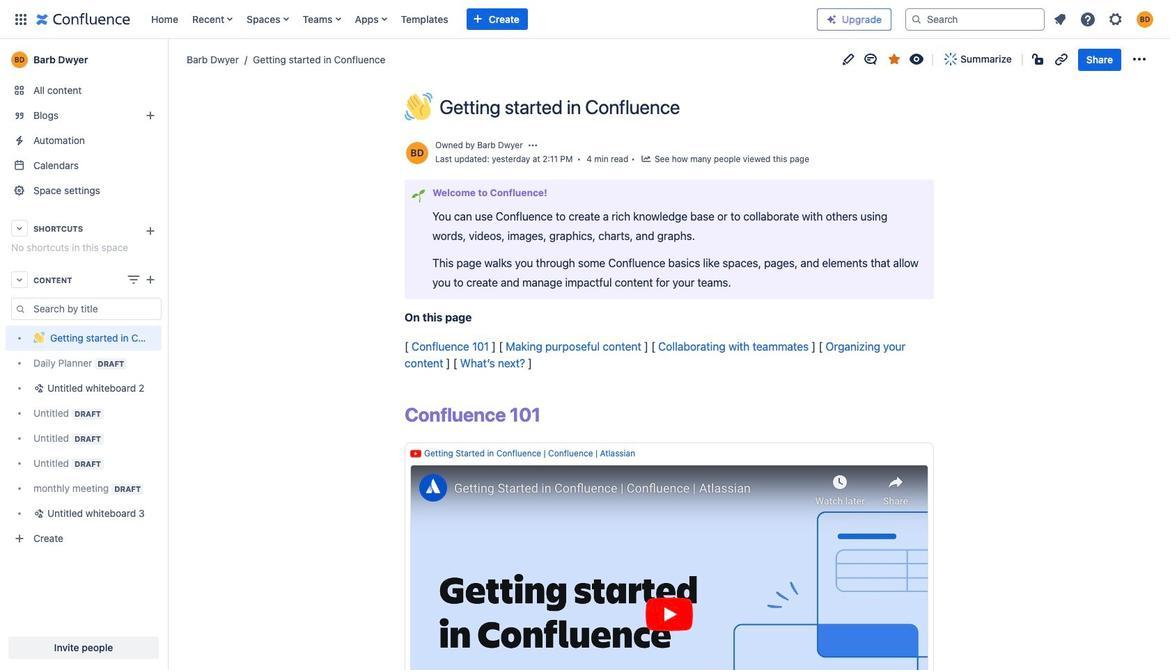 Task type: describe. For each thing, give the bounding box(es) containing it.
Search field
[[906, 8, 1045, 30]]

star image
[[886, 51, 903, 68]]

create a blog image
[[142, 107, 159, 124]]

tree inside space element
[[6, 326, 162, 527]]

list for premium image
[[1048, 7, 1162, 32]]

list for appswitcher icon
[[144, 0, 806, 39]]

settings icon image
[[1108, 11, 1125, 28]]

more actions image
[[1132, 51, 1148, 68]]

premium image
[[826, 14, 837, 25]]

edit this page image
[[840, 51, 857, 68]]

collapse sidebar image
[[152, 35, 183, 85]]

stop watching image
[[909, 51, 925, 68]]

help icon image
[[1080, 11, 1097, 28]]

manage page ownership image
[[527, 140, 538, 151]]

appswitcher icon image
[[13, 11, 29, 28]]

:wave: image
[[405, 93, 433, 121]]

create image
[[142, 272, 159, 288]]

show inline comments image
[[863, 51, 879, 68]]

Search by title field
[[29, 300, 161, 319]]



Task type: vqa. For each thing, say whether or not it's contained in the screenshot.
Region in the space element
yes



Task type: locate. For each thing, give the bounding box(es) containing it.
your profile and preferences image
[[1137, 11, 1154, 28]]

None search field
[[906, 8, 1045, 30]]

change view image
[[125, 272, 142, 288]]

tree
[[6, 326, 162, 527]]

:wave: image
[[405, 93, 433, 121]]

confluence image
[[36, 11, 130, 28], [36, 11, 130, 28]]

add shortcut image
[[142, 223, 159, 240]]

region
[[6, 298, 162, 552]]

search image
[[911, 14, 922, 25]]

region inside space element
[[6, 298, 162, 552]]

copy link image
[[1053, 51, 1070, 68]]

notification icon image
[[1052, 11, 1069, 28]]

no restrictions image
[[1031, 51, 1048, 68]]

0 horizontal spatial list
[[144, 0, 806, 39]]

list
[[144, 0, 806, 39], [1048, 7, 1162, 32]]

space element
[[0, 39, 167, 671]]

copy image
[[546, 187, 557, 199]]

global element
[[8, 0, 806, 39]]

1 horizontal spatial list
[[1048, 7, 1162, 32]]

banner
[[0, 0, 1171, 42]]

copy image
[[539, 407, 556, 424]]



